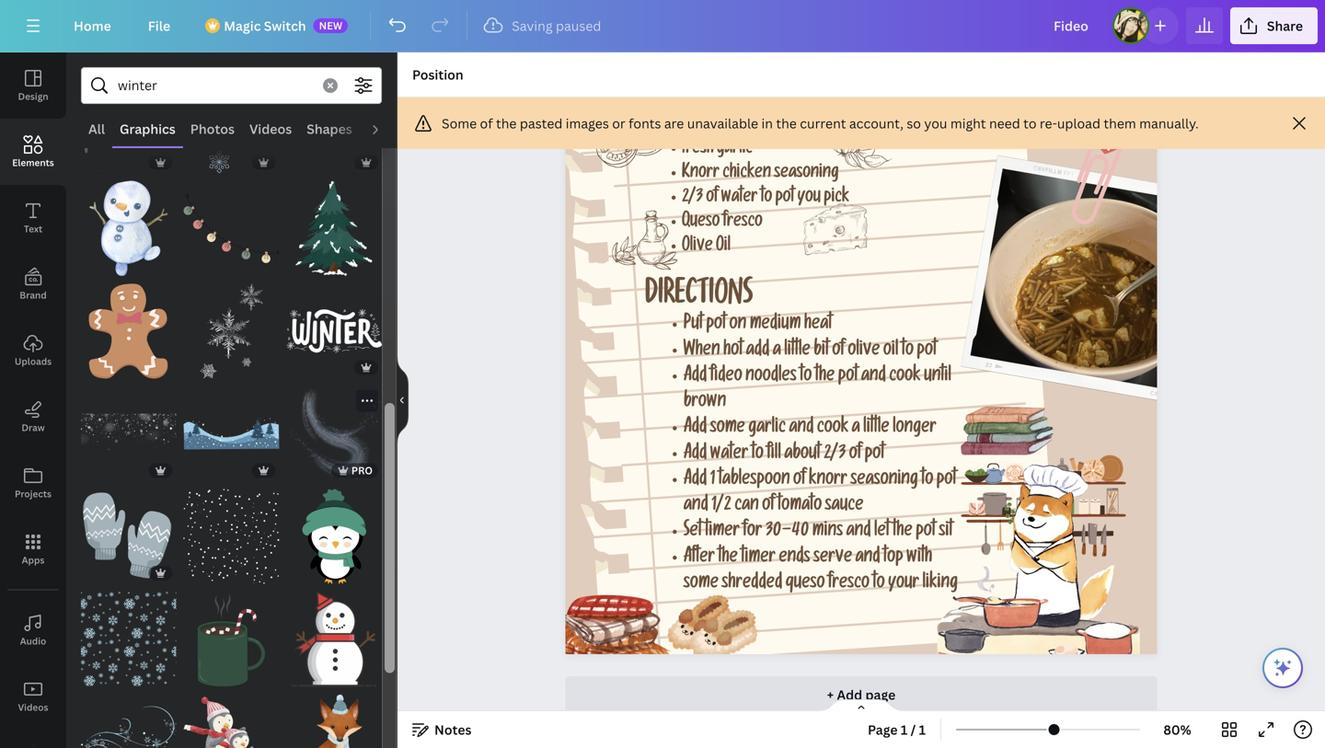 Task type: locate. For each thing, give the bounding box(es) containing it.
some down the "brown"
[[710, 420, 746, 439]]

2 horizontal spatial 1
[[919, 721, 926, 739]]

1 vertical spatial timer
[[741, 549, 776, 569]]

page
[[866, 686, 896, 704]]

water up the tablespoon
[[710, 446, 749, 465]]

videos button
[[242, 111, 299, 146], [0, 664, 66, 730]]

audio button right shapes
[[360, 111, 411, 146]]

notes button
[[405, 715, 479, 745]]

heat
[[805, 316, 833, 335]]

a left longer
[[852, 420, 861, 439]]

graphics button
[[112, 111, 183, 146]]

audio inside side panel tab list
[[20, 635, 46, 648]]

fonts
[[629, 115, 661, 132]]

knorr
[[682, 165, 720, 184]]

audio down apps
[[20, 635, 46, 648]]

of up tomato
[[794, 472, 806, 491]]

shapes
[[307, 120, 352, 138]]

0 vertical spatial timer
[[705, 523, 740, 543]]

1 horizontal spatial 2/3
[[824, 446, 846, 465]]

1 horizontal spatial fresco
[[829, 575, 870, 595]]

draw button
[[0, 384, 66, 450]]

snow cap with icicle ornament winter decoration image
[[81, 78, 176, 173]]

until
[[924, 368, 952, 387]]

page
[[868, 721, 898, 739]]

seasoning up pick
[[775, 165, 839, 184]]

little left bit
[[785, 342, 811, 361]]

falling winter snowballs image
[[184, 489, 279, 585]]

to right oil
[[902, 342, 914, 361]]

watercolor winter illustration, cute snowman image
[[81, 181, 176, 276]]

2/3 up knorr
[[824, 446, 846, 465]]

to down longer
[[922, 472, 934, 491]]

1 horizontal spatial audio
[[367, 120, 404, 138]]

1 vertical spatial garlic
[[749, 420, 786, 439]]

little left longer
[[864, 420, 890, 439]]

audio button
[[360, 111, 411, 146], [0, 598, 66, 664]]

set
[[684, 523, 702, 543]]

knorr chicken seasoning 2/3 of water to pot you pick queso fresco olive oil
[[682, 165, 850, 257]]

shredded
[[722, 575, 783, 595]]

all button
[[81, 111, 112, 146]]

of
[[480, 115, 493, 132], [707, 190, 718, 208], [833, 342, 845, 361], [850, 446, 862, 465], [794, 472, 806, 491], [763, 498, 775, 517]]

top
[[884, 549, 904, 569]]

1 horizontal spatial a
[[852, 420, 861, 439]]

0 horizontal spatial 1
[[710, 472, 716, 491]]

winter landscape with snow image
[[184, 386, 279, 482]]

of up queso
[[707, 190, 718, 208]]

1 vertical spatial videos
[[18, 702, 48, 714]]

fresco down 'serve'
[[829, 575, 870, 595]]

fresh garlic
[[682, 141, 753, 159]]

0 horizontal spatial audio button
[[0, 598, 66, 664]]

cook up "about"
[[817, 420, 849, 439]]

1 inside the put pot on medium heat when hot add a little bit of olive oil to pot add fideo noodles to the pot and cook until brown add some garlic and cook a little longer add water to fill about 2/3 of pot add 1 tablespoon of knorr seasoning to pot and 1/2 can of tomato sauce set timer for 30-40 mins and let the pot sit after the timer ends serve and top with some shredded queso fresco to your liking
[[710, 472, 716, 491]]

saving paused
[[512, 17, 602, 35]]

1 left /
[[901, 721, 908, 739]]

pro
[[352, 463, 373, 477]]

put
[[684, 316, 703, 335]]

1 horizontal spatial videos
[[250, 120, 292, 138]]

need
[[990, 115, 1021, 132]]

hide image
[[397, 356, 409, 445]]

water
[[721, 190, 758, 208], [710, 446, 749, 465]]

1 up '1/2' on the right of page
[[710, 472, 716, 491]]

shapes button
[[299, 111, 360, 146]]

pot left on
[[707, 316, 727, 335]]

1
[[710, 472, 716, 491], [901, 721, 908, 739], [919, 721, 926, 739]]

christmas lights hanging strings. image
[[184, 181, 279, 276]]

a right add
[[773, 342, 781, 361]]

new
[[319, 18, 343, 32]]

pot
[[776, 190, 795, 208], [707, 316, 727, 335], [917, 342, 937, 361], [839, 368, 858, 387], [865, 446, 885, 465], [937, 472, 957, 491], [916, 523, 936, 543]]

2/3
[[682, 190, 703, 208], [824, 446, 846, 465]]

main menu bar
[[0, 0, 1326, 52]]

uploads button
[[0, 318, 66, 384]]

liking
[[923, 575, 958, 595]]

0 vertical spatial little
[[785, 342, 811, 361]]

1 right /
[[919, 721, 926, 739]]

0 vertical spatial videos button
[[242, 111, 299, 146]]

group
[[81, 78, 176, 173], [184, 78, 279, 173], [287, 78, 382, 173], [81, 170, 176, 276], [184, 170, 279, 276], [287, 170, 382, 276], [184, 273, 279, 379], [81, 284, 176, 379], [287, 284, 382, 379], [81, 375, 176, 482], [184, 386, 279, 482], [184, 478, 279, 585], [287, 478, 382, 585], [81, 489, 176, 585], [81, 581, 176, 687], [184, 581, 279, 687], [287, 592, 382, 687], [81, 684, 176, 749], [287, 684, 382, 749], [184, 695, 279, 749]]

garlic up chicken
[[717, 141, 753, 159]]

mins
[[813, 523, 843, 543]]

0 vertical spatial fresco
[[723, 214, 763, 233]]

hot cocoa winter season element image
[[184, 592, 279, 687]]

0 vertical spatial cook
[[890, 368, 921, 387]]

you
[[925, 115, 948, 132], [798, 190, 821, 208]]

add inside button
[[837, 686, 863, 704]]

0 horizontal spatial cook
[[817, 420, 849, 439]]

0 horizontal spatial seasoning
[[775, 165, 839, 184]]

0 vertical spatial 2/3
[[682, 190, 703, 208]]

1 vertical spatial you
[[798, 190, 821, 208]]

add
[[684, 368, 707, 387], [684, 420, 707, 439], [684, 446, 707, 465], [684, 472, 707, 491], [837, 686, 863, 704]]

or
[[612, 115, 626, 132]]

sit
[[939, 523, 953, 543]]

and left top
[[856, 549, 881, 569]]

1 horizontal spatial you
[[925, 115, 948, 132]]

1 vertical spatial videos button
[[0, 664, 66, 730]]

0 vertical spatial a
[[773, 342, 781, 361]]

timer down '1/2' on the right of page
[[705, 523, 740, 543]]

0 horizontal spatial videos
[[18, 702, 48, 714]]

and up "about"
[[789, 420, 814, 439]]

magic
[[224, 17, 261, 35]]

pot left pick
[[776, 190, 795, 208]]

timer down 'for'
[[741, 549, 776, 569]]

some
[[442, 115, 477, 132]]

1 vertical spatial audio
[[20, 635, 46, 648]]

0 vertical spatial seasoning
[[775, 165, 839, 184]]

1 horizontal spatial seasoning
[[851, 472, 919, 491]]

christmas penguins character watercolor image
[[184, 695, 279, 749]]

1 horizontal spatial little
[[864, 420, 890, 439]]

1 horizontal spatial videos button
[[242, 111, 299, 146]]

1 vertical spatial 2/3
[[824, 446, 846, 465]]

you left pick
[[798, 190, 821, 208]]

seasoning up sauce
[[851, 472, 919, 491]]

1 vertical spatial fresco
[[829, 575, 870, 595]]

hanging winter snowflakes illustration image
[[184, 78, 279, 173]]

2/3 down knorr
[[682, 190, 703, 208]]

0 horizontal spatial you
[[798, 190, 821, 208]]

uploads
[[15, 355, 52, 368]]

water inside the knorr chicken seasoning 2/3 of water to pot you pick queso fresco olive oil
[[721, 190, 758, 208]]

pasted
[[520, 115, 563, 132]]

and
[[862, 368, 886, 387], [789, 420, 814, 439], [684, 498, 709, 517], [847, 523, 871, 543], [856, 549, 881, 569]]

of right some
[[480, 115, 493, 132]]

share
[[1268, 17, 1304, 35]]

of inside the knorr chicken seasoning 2/3 of water to pot you pick queso fresco olive oil
[[707, 190, 718, 208]]

photos
[[190, 120, 235, 138]]

images
[[566, 115, 609, 132]]

draw
[[22, 422, 45, 434]]

pot left sit
[[916, 523, 936, 543]]

1 vertical spatial a
[[852, 420, 861, 439]]

apps button
[[0, 517, 66, 583]]

and down olive
[[862, 368, 886, 387]]

fresco
[[723, 214, 763, 233], [829, 575, 870, 595]]

fresco up oil
[[723, 214, 763, 233]]

brand button
[[0, 251, 66, 318]]

0 vertical spatial water
[[721, 190, 758, 208]]

sauce
[[826, 498, 864, 517]]

1 vertical spatial seasoning
[[851, 472, 919, 491]]

some down after
[[684, 575, 719, 595]]

cook down oil
[[890, 368, 921, 387]]

audio
[[367, 120, 404, 138], [20, 635, 46, 648]]

1 horizontal spatial cook
[[890, 368, 921, 387]]

0 horizontal spatial audio
[[20, 635, 46, 648]]

1 vertical spatial some
[[684, 575, 719, 595]]

side panel tab list
[[0, 52, 66, 749]]

pot up sit
[[937, 472, 957, 491]]

0 horizontal spatial timer
[[705, 523, 740, 543]]

videos
[[250, 120, 292, 138], [18, 702, 48, 714]]

water down chicken
[[721, 190, 758, 208]]

to inside the knorr chicken seasoning 2/3 of water to pot you pick queso fresco olive oil
[[761, 190, 773, 208]]

apps
[[22, 554, 45, 567]]

+ add page
[[827, 686, 896, 704]]

knorr
[[809, 472, 848, 491]]

0 vertical spatial audio button
[[360, 111, 411, 146]]

home
[[74, 17, 111, 35]]

show pages image
[[818, 699, 906, 714]]

1 vertical spatial water
[[710, 446, 749, 465]]

audio button down apps
[[0, 598, 66, 664]]

seasoning inside the knorr chicken seasoning 2/3 of water to pot you pick queso fresco olive oil
[[775, 165, 839, 184]]

to right noodles
[[800, 368, 812, 387]]

0 horizontal spatial 2/3
[[682, 190, 703, 208]]

audio right shapes
[[367, 120, 404, 138]]

0 vertical spatial some
[[710, 420, 746, 439]]

design
[[18, 90, 48, 103]]

garlic up fill
[[749, 420, 786, 439]]

0 horizontal spatial a
[[773, 342, 781, 361]]

olive
[[848, 342, 881, 361]]

large winter snow flakes image
[[81, 386, 176, 482]]

unavailable
[[688, 115, 759, 132]]

to down chicken
[[761, 190, 773, 208]]

for
[[743, 523, 763, 543]]

you right so
[[925, 115, 948, 132]]

0 horizontal spatial fresco
[[723, 214, 763, 233]]



Task type: describe. For each thing, give the bounding box(es) containing it.
manually.
[[1140, 115, 1199, 132]]

the down bit
[[816, 368, 835, 387]]

blue seamless snowflakes pattern image
[[81, 592, 176, 687]]

the left the pasted at the top
[[496, 115, 517, 132]]

on
[[730, 316, 747, 335]]

photos button
[[183, 111, 242, 146]]

40
[[792, 523, 809, 543]]

pot up until
[[917, 342, 937, 361]]

upload
[[1058, 115, 1101, 132]]

bit
[[814, 342, 829, 361]]

water inside the put pot on medium heat when hot add a little bit of olive oil to pot add fideo noodles to the pot and cook until brown add some garlic and cook a little longer add water to fill about 2/3 of pot add 1 tablespoon of knorr seasoning to pot and 1/2 can of tomato sauce set timer for 30-40 mins and let the pot sit after the timer ends serve and top with some shredded queso fresco to your liking
[[710, 446, 749, 465]]

1 vertical spatial little
[[864, 420, 890, 439]]

penguin image
[[287, 489, 382, 585]]

in
[[762, 115, 773, 132]]

put pot on medium heat when hot add a little bit of olive oil to pot add fideo noodles to the pot and cook until brown add some garlic and cook a little longer add water to fill about 2/3 of pot add 1 tablespoon of knorr seasoning to pot and 1/2 can of tomato sauce set timer for 30-40 mins and let the pot sit after the timer ends serve and top with some shredded queso fresco to your liking
[[684, 316, 958, 595]]

share button
[[1231, 7, 1318, 44]]

paused
[[556, 17, 602, 35]]

of right "about"
[[850, 446, 862, 465]]

brown
[[684, 394, 727, 413]]

fresco inside the put pot on medium heat when hot add a little bit of olive oil to pot add fideo noodles to the pot and cook until brown add some garlic and cook a little longer add water to fill about 2/3 of pot add 1 tablespoon of knorr seasoning to pot and 1/2 can of tomato sauce set timer for 30-40 mins and let the pot sit after the timer ends serve and top with some shredded queso fresco to your liking
[[829, 575, 870, 595]]

might
[[951, 115, 987, 132]]

pot right "about"
[[865, 446, 885, 465]]

saving
[[512, 17, 553, 35]]

videos inside side panel tab list
[[18, 702, 48, 714]]

with
[[907, 549, 933, 569]]

oil
[[716, 239, 731, 257]]

some of the pasted images or fonts are unavailable in the current account, so you might need to re-upload them manually.
[[442, 115, 1199, 132]]

snow textured pine christmas tree image
[[287, 181, 382, 276]]

to left "your"
[[873, 575, 885, 595]]

gingerbread cookie image
[[81, 284, 176, 379]]

the right let
[[893, 523, 913, 543]]

olive oil hand drawn image
[[613, 211, 678, 270]]

directions
[[645, 283, 753, 314]]

realistic winter wind and snow image
[[287, 386, 382, 482]]

cute winter snowman image
[[287, 592, 382, 687]]

current
[[800, 115, 847, 132]]

queso
[[786, 575, 825, 595]]

2/3 inside the knorr chicken seasoning 2/3 of water to pot you pick queso fresco olive oil
[[682, 190, 703, 208]]

fresco inside the knorr chicken seasoning 2/3 of water to pot you pick queso fresco olive oil
[[723, 214, 763, 233]]

winter gloves image
[[81, 489, 176, 585]]

magic switch
[[224, 17, 306, 35]]

about
[[785, 446, 821, 465]]

when
[[684, 342, 721, 361]]

of right can
[[763, 498, 775, 517]]

let
[[875, 523, 890, 543]]

1 vertical spatial audio button
[[0, 598, 66, 664]]

0 horizontal spatial videos button
[[0, 664, 66, 730]]

fresh
[[682, 141, 714, 159]]

30-
[[766, 523, 792, 543]]

to left fill
[[752, 446, 764, 465]]

80%
[[1164, 721, 1192, 739]]

account,
[[850, 115, 904, 132]]

the right after
[[719, 549, 738, 569]]

+
[[827, 686, 834, 704]]

1 horizontal spatial audio button
[[360, 111, 411, 146]]

can
[[735, 498, 759, 517]]

pick
[[824, 190, 850, 208]]

pot down olive
[[839, 368, 858, 387]]

longer
[[893, 420, 937, 439]]

chicken
[[723, 165, 772, 184]]

position
[[412, 66, 464, 83]]

your
[[889, 575, 920, 595]]

ends
[[779, 549, 811, 569]]

Design title text field
[[1039, 7, 1106, 44]]

design button
[[0, 52, 66, 119]]

graphics
[[120, 120, 176, 138]]

0 horizontal spatial little
[[785, 342, 811, 361]]

80% button
[[1148, 715, 1208, 745]]

olive
[[682, 239, 713, 257]]

page 1 / 1
[[868, 721, 926, 739]]

brand
[[20, 289, 47, 302]]

0 vertical spatial garlic
[[717, 141, 753, 159]]

elements button
[[0, 119, 66, 185]]

switch
[[264, 17, 306, 35]]

are
[[665, 115, 684, 132]]

oil
[[884, 342, 899, 361]]

to left re-
[[1024, 115, 1037, 132]]

1 horizontal spatial 1
[[901, 721, 908, 739]]

queso
[[682, 214, 720, 233]]

fox in blue winter hat and scarf image
[[287, 695, 382, 749]]

so
[[907, 115, 922, 132]]

notes
[[435, 721, 472, 739]]

winter wind illustration for winter background decoration image
[[81, 695, 176, 749]]

serve
[[814, 549, 853, 569]]

tomato
[[778, 498, 822, 517]]

the right in
[[776, 115, 797, 132]]

winter pine trees forest image
[[287, 78, 382, 173]]

0 vertical spatial audio
[[367, 120, 404, 138]]

Search elements search field
[[118, 68, 312, 103]]

and left '1/2' on the right of page
[[684, 498, 709, 517]]

file
[[148, 17, 171, 35]]

position button
[[405, 60, 471, 89]]

and left let
[[847, 523, 871, 543]]

seasoning inside the put pot on medium heat when hot add a little bit of olive oil to pot add fideo noodles to the pot and cook until brown add some garlic and cook a little longer add water to fill about 2/3 of pot add 1 tablespoon of knorr seasoning to pot and 1/2 can of tomato sauce set timer for 30-40 mins and let the pot sit after the timer ends serve and top with some shredded queso fresco to your liking
[[851, 472, 919, 491]]

after
[[684, 549, 715, 569]]

fill
[[767, 446, 782, 465]]

pot inside the knorr chicken seasoning 2/3 of water to pot you pick queso fresco olive oil
[[776, 190, 795, 208]]

snowflakes image
[[184, 284, 279, 379]]

of right bit
[[833, 342, 845, 361]]

canva assistant image
[[1272, 657, 1294, 679]]

them
[[1104, 115, 1137, 132]]

all
[[88, 120, 105, 138]]

re-
[[1040, 115, 1058, 132]]

saving paused status
[[475, 15, 611, 37]]

1 horizontal spatial timer
[[741, 549, 776, 569]]

1/2
[[712, 498, 732, 517]]

tablespoon
[[719, 472, 790, 491]]

garlic inside the put pot on medium heat when hot add a little bit of olive oil to pot add fideo noodles to the pot and cook until brown add some garlic and cook a little longer add water to fill about 2/3 of pot add 1 tablespoon of knorr seasoning to pot and 1/2 can of tomato sauce set timer for 30-40 mins and let the pot sit after the timer ends serve and top with some shredded queso fresco to your liking
[[749, 420, 786, 439]]

noodles
[[746, 368, 797, 387]]

add
[[746, 342, 770, 361]]

0 vertical spatial videos
[[250, 120, 292, 138]]

fideo
[[710, 368, 743, 387]]

hot
[[724, 342, 743, 361]]

/
[[911, 721, 916, 739]]

projects
[[15, 488, 52, 500]]

0 vertical spatial you
[[925, 115, 948, 132]]

2/3 inside the put pot on medium heat when hot add a little bit of olive oil to pot add fideo noodles to the pot and cook until brown add some garlic and cook a little longer add water to fill about 2/3 of pot add 1 tablespoon of knorr seasoning to pot and 1/2 can of tomato sauce set timer for 30-40 mins and let the pot sit after the timer ends serve and top with some shredded queso fresco to your liking
[[824, 446, 846, 465]]

you inside the knorr chicken seasoning 2/3 of water to pot you pick queso fresco olive oil
[[798, 190, 821, 208]]

pro group
[[287, 386, 382, 482]]

projects button
[[0, 450, 66, 517]]

file button
[[133, 7, 185, 44]]

1 vertical spatial cook
[[817, 420, 849, 439]]



Task type: vqa. For each thing, say whether or not it's contained in the screenshot.
Shapes
yes



